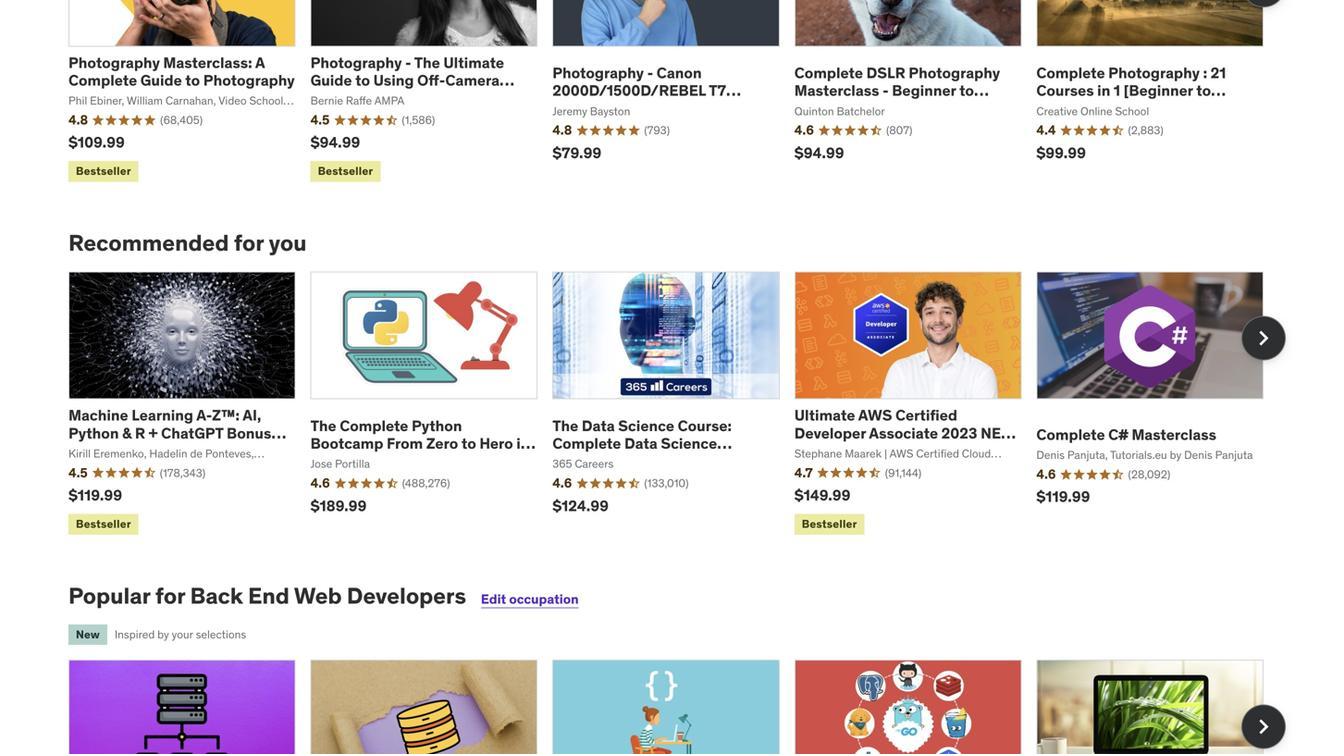 Task type: describe. For each thing, give the bounding box(es) containing it.
recommended for you
[[68, 229, 307, 257]]

advanced
[[795, 99, 865, 118]]

user
[[610, 99, 642, 118]]

photography inside complete dslr photography masterclass - beginner to advanced
[[909, 63, 1000, 82]]

recommended
[[68, 229, 229, 257]]

a
[[255, 53, 265, 72]]

hero
[[480, 434, 513, 453]]

+
[[149, 424, 158, 443]]

in inside the complete python bootcamp from zero to hero in python
[[517, 434, 530, 453]]

complete inside photography masterclass: a complete guide to photography
[[68, 71, 137, 90]]

2 horizontal spatial python
[[412, 416, 462, 435]]

the complete python bootcamp from zero to hero in python
[[311, 416, 530, 471]]

back
[[190, 582, 243, 610]]

popular
[[68, 582, 150, 610]]

the for the complete python bootcamp from zero to hero in python
[[311, 416, 336, 435]]

to inside the complete python bootcamp from zero to hero in python
[[462, 434, 476, 453]]

bootcamp inside the data science course: complete data science bootcamp 2023
[[553, 452, 626, 471]]

end
[[248, 582, 290, 610]]

new
[[76, 627, 100, 641]]

photography - the ultimate guide to using off-camera flash
[[311, 53, 504, 107]]

c02
[[830, 441, 858, 460]]

photography - canon 2000d/1500d/rebel t7 camera user course
[[553, 63, 726, 118]]

bonus
[[227, 424, 271, 443]]

aws
[[858, 406, 892, 425]]

the data science course: complete data science bootcamp 2023
[[553, 416, 732, 471]]

developer
[[795, 424, 866, 443]]

edit occupation button
[[481, 591, 579, 607]]

chatgpt
[[161, 424, 223, 443]]

to inside complete photography : 21 courses in 1 [beginner to expert]
[[1197, 81, 1211, 100]]

for for back
[[155, 582, 185, 610]]

- for the
[[405, 53, 411, 72]]

selections
[[196, 627, 246, 642]]

2023 inside the data science course: complete data science bootcamp 2023
[[629, 452, 665, 471]]

complete inside the complete python bootcamp from zero to hero in python
[[340, 416, 408, 435]]

t7
[[709, 81, 726, 100]]

complete photography : 21 courses in 1 [beginner to expert]
[[1037, 63, 1226, 118]]

- for canon
[[647, 63, 653, 82]]

next image
[[1249, 323, 1279, 353]]

c#
[[1109, 425, 1129, 444]]

machine learning a-z™: ai, python & r + chatgpt bonus [2023]
[[68, 406, 271, 460]]

complete dslr photography masterclass - beginner to advanced link
[[795, 63, 1000, 118]]

course:
[[678, 416, 732, 435]]

for for you
[[234, 229, 264, 257]]

to inside complete dslr photography masterclass - beginner to advanced
[[960, 81, 974, 100]]

certified
[[896, 406, 958, 425]]

complete inside complete photography : 21 courses in 1 [beginner to expert]
[[1037, 63, 1105, 82]]

1 horizontal spatial data
[[625, 434, 658, 453]]

edit occupation
[[481, 591, 579, 607]]

complete inside the data science course: complete data science bootcamp 2023
[[553, 434, 621, 453]]

photography inside 'photography - the ultimate guide to using off-camera flash'
[[311, 53, 402, 72]]

ultimate inside ultimate aws certified developer associate 2023 new dva-c02
[[795, 406, 855, 425]]

guide for photography
[[140, 71, 182, 90]]

the data science course: complete data science bootcamp 2023 link
[[553, 416, 732, 471]]

[beginner
[[1124, 81, 1193, 100]]

edit
[[481, 591, 506, 607]]

masterclass inside complete dslr photography masterclass - beginner to advanced
[[795, 81, 880, 100]]

popular for back end web developers
[[68, 582, 466, 610]]

ai,
[[243, 406, 261, 425]]

21
[[1211, 63, 1226, 82]]

z™:
[[212, 406, 240, 425]]

camera inside photography - canon 2000d/1500d/rebel t7 camera user course
[[553, 99, 607, 118]]

a-
[[196, 406, 212, 425]]

canon
[[657, 63, 702, 82]]

0 horizontal spatial data
[[582, 416, 615, 435]]

2023 inside ultimate aws certified developer associate 2023 new dva-c02
[[942, 424, 978, 443]]

complete dslr photography masterclass - beginner to advanced
[[795, 63, 1000, 118]]

ultimate inside 'photography - the ultimate guide to using off-camera flash'
[[444, 53, 504, 72]]

masterclass:
[[163, 53, 252, 72]]

your
[[172, 627, 193, 642]]



Task type: locate. For each thing, give the bounding box(es) containing it.
developers
[[347, 582, 466, 610]]

0 vertical spatial carousel element
[[68, 272, 1286, 538]]

photography inside complete photography : 21 courses in 1 [beginner to expert]
[[1109, 63, 1200, 82]]

the inside 'photography - the ultimate guide to using off-camera flash'
[[414, 53, 440, 72]]

photography
[[68, 53, 160, 72], [311, 53, 402, 72], [553, 63, 644, 82], [909, 63, 1000, 82], [1109, 63, 1200, 82], [203, 71, 295, 90]]

associate
[[869, 424, 938, 443]]

inspired by your selections
[[115, 627, 246, 642]]

to
[[185, 71, 200, 90], [355, 71, 370, 90], [960, 81, 974, 100], [1197, 81, 1211, 100], [462, 434, 476, 453]]

photography masterclass: a complete guide to photography link
[[68, 53, 295, 90]]

1 vertical spatial 2023
[[629, 452, 665, 471]]

in
[[1098, 81, 1111, 100], [517, 434, 530, 453]]

guide
[[140, 71, 182, 90], [311, 71, 352, 90]]

the right the hero
[[553, 416, 579, 435]]

ultimate
[[444, 53, 504, 72], [795, 406, 855, 425]]

photography inside photography - canon 2000d/1500d/rebel t7 camera user course
[[553, 63, 644, 82]]

the inside the complete python bootcamp from zero to hero in python
[[311, 416, 336, 435]]

new
[[981, 424, 1016, 443]]

-
[[405, 53, 411, 72], [647, 63, 653, 82], [883, 81, 889, 100]]

ultimate right using
[[444, 53, 504, 72]]

python left the hero
[[412, 416, 462, 435]]

machine
[[68, 406, 128, 425]]

0 vertical spatial in
[[1098, 81, 1111, 100]]

python
[[412, 416, 462, 435], [68, 424, 119, 443], [311, 452, 361, 471]]

- left off-
[[405, 53, 411, 72]]

[2023]
[[68, 441, 115, 460]]

using
[[373, 71, 414, 90]]

2 horizontal spatial -
[[883, 81, 889, 100]]

1 vertical spatial in
[[517, 434, 530, 453]]

masterclass
[[795, 81, 880, 100], [1132, 425, 1217, 444]]

expert]
[[1037, 99, 1089, 118]]

you
[[269, 229, 307, 257]]

next image
[[1249, 712, 1279, 741]]

0 horizontal spatial for
[[155, 582, 185, 610]]

1 vertical spatial carousel element
[[68, 660, 1286, 754]]

off-
[[417, 71, 445, 90]]

data
[[582, 416, 615, 435], [625, 434, 658, 453]]

r
[[135, 424, 145, 443]]

machine learning a-z™: ai, python & r + chatgpt bonus [2023] link
[[68, 406, 286, 460]]

1 horizontal spatial -
[[647, 63, 653, 82]]

photography - the ultimate guide to using off-camera flash link
[[311, 53, 515, 107]]

complete c# masterclass
[[1037, 425, 1217, 444]]

in right the hero
[[517, 434, 530, 453]]

0 horizontal spatial ultimate
[[444, 53, 504, 72]]

0 horizontal spatial guide
[[140, 71, 182, 90]]

0 horizontal spatial the
[[311, 416, 336, 435]]

to left a
[[185, 71, 200, 90]]

&
[[122, 424, 132, 443]]

0 vertical spatial camera
[[445, 71, 500, 90]]

- inside photography - canon 2000d/1500d/rebel t7 camera user course
[[647, 63, 653, 82]]

camera left user
[[553, 99, 607, 118]]

learning
[[132, 406, 193, 425]]

python left &
[[68, 424, 119, 443]]

to inside photography masterclass: a complete guide to photography
[[185, 71, 200, 90]]

camera right using
[[445, 71, 500, 90]]

0 vertical spatial ultimate
[[444, 53, 504, 72]]

1 horizontal spatial python
[[311, 452, 361, 471]]

ultimate aws certified developer associate 2023 new dva-c02
[[795, 406, 1016, 460]]

- left beginner
[[883, 81, 889, 100]]

0 horizontal spatial camera
[[445, 71, 500, 90]]

1 horizontal spatial camera
[[553, 99, 607, 118]]

to left using
[[355, 71, 370, 90]]

in left 1
[[1098, 81, 1111, 100]]

photography - canon 2000d/1500d/rebel t7 camera user course link
[[553, 63, 741, 118]]

for left you
[[234, 229, 264, 257]]

course
[[646, 99, 695, 118]]

occupation
[[509, 591, 579, 607]]

camera
[[445, 71, 500, 90], [553, 99, 607, 118]]

web
[[294, 582, 342, 610]]

- inside complete dslr photography masterclass - beginner to advanced
[[883, 81, 889, 100]]

bootcamp
[[311, 434, 384, 453], [553, 452, 626, 471]]

the right ai,
[[311, 416, 336, 435]]

masterclass left beginner
[[795, 81, 880, 100]]

2 guide from the left
[[311, 71, 352, 90]]

:
[[1203, 63, 1208, 82]]

courses
[[1037, 81, 1094, 100]]

python left from
[[311, 452, 361, 471]]

1 vertical spatial for
[[155, 582, 185, 610]]

guide inside 'photography - the ultimate guide to using off-camera flash'
[[311, 71, 352, 90]]

bootcamp inside the complete python bootcamp from zero to hero in python
[[311, 434, 384, 453]]

1 horizontal spatial in
[[1098, 81, 1111, 100]]

guide for using
[[311, 71, 352, 90]]

the inside the data science course: complete data science bootcamp 2023
[[553, 416, 579, 435]]

- left the canon
[[647, 63, 653, 82]]

the right using
[[414, 53, 440, 72]]

flash
[[311, 89, 348, 107]]

1 horizontal spatial guide
[[311, 71, 352, 90]]

masterclass right c#
[[1132, 425, 1217, 444]]

0 horizontal spatial bootcamp
[[311, 434, 384, 453]]

from
[[387, 434, 423, 453]]

for up by
[[155, 582, 185, 610]]

guide inside photography masterclass: a complete guide to photography
[[140, 71, 182, 90]]

complete inside complete dslr photography masterclass - beginner to advanced
[[795, 63, 863, 82]]

zero
[[426, 434, 458, 453]]

1 vertical spatial camera
[[553, 99, 607, 118]]

1 horizontal spatial ultimate
[[795, 406, 855, 425]]

1 vertical spatial ultimate
[[795, 406, 855, 425]]

inspired
[[115, 627, 155, 642]]

beginner
[[892, 81, 956, 100]]

photography masterclass: a complete guide to photography
[[68, 53, 295, 90]]

0 vertical spatial masterclass
[[795, 81, 880, 100]]

1 guide from the left
[[140, 71, 182, 90]]

python inside machine learning a-z™: ai, python & r + chatgpt bonus [2023]
[[68, 424, 119, 443]]

1 horizontal spatial bootcamp
[[553, 452, 626, 471]]

by
[[157, 627, 169, 642]]

to right [beginner on the right top of page
[[1197, 81, 1211, 100]]

carousel element
[[68, 272, 1286, 538], [68, 660, 1286, 754]]

1
[[1114, 81, 1121, 100]]

0 horizontal spatial masterclass
[[795, 81, 880, 100]]

0 horizontal spatial 2023
[[629, 452, 665, 471]]

complete c# masterclass link
[[1037, 425, 1217, 444]]

1 horizontal spatial masterclass
[[1132, 425, 1217, 444]]

the
[[414, 53, 440, 72], [311, 416, 336, 435], [553, 416, 579, 435]]

1 carousel element from the top
[[68, 272, 1286, 538]]

0 horizontal spatial -
[[405, 53, 411, 72]]

1 horizontal spatial for
[[234, 229, 264, 257]]

camera inside 'photography - the ultimate guide to using off-camera flash'
[[445, 71, 500, 90]]

0 vertical spatial 2023
[[942, 424, 978, 443]]

2 carousel element from the top
[[68, 660, 1286, 754]]

dslr
[[867, 63, 906, 82]]

to right beginner
[[960, 81, 974, 100]]

2000d/1500d/rebel
[[553, 81, 706, 100]]

ultimate aws certified developer associate 2023 new dva-c02 link
[[795, 406, 1016, 460]]

the complete python bootcamp from zero to hero in python link
[[311, 416, 536, 471]]

for
[[234, 229, 264, 257], [155, 582, 185, 610]]

complete
[[795, 63, 863, 82], [1037, 63, 1105, 82], [68, 71, 137, 90], [340, 416, 408, 435], [1037, 425, 1105, 444], [553, 434, 621, 453]]

to right the zero
[[462, 434, 476, 453]]

1 horizontal spatial 2023
[[942, 424, 978, 443]]

1 vertical spatial masterclass
[[1132, 425, 1217, 444]]

0 horizontal spatial in
[[517, 434, 530, 453]]

ultimate up the dva-
[[795, 406, 855, 425]]

2 horizontal spatial the
[[553, 416, 579, 435]]

2023
[[942, 424, 978, 443], [629, 452, 665, 471]]

in inside complete photography : 21 courses in 1 [beginner to expert]
[[1098, 81, 1111, 100]]

complete photography : 21 courses in 1 [beginner to expert] link
[[1037, 63, 1226, 118]]

0 vertical spatial for
[[234, 229, 264, 257]]

dva-
[[795, 441, 830, 460]]

carousel element containing machine learning a-z™: ai, python & r + chatgpt bonus [2023]
[[68, 272, 1286, 538]]

- inside 'photography - the ultimate guide to using off-camera flash'
[[405, 53, 411, 72]]

1 horizontal spatial the
[[414, 53, 440, 72]]

to inside 'photography - the ultimate guide to using off-camera flash'
[[355, 71, 370, 90]]

0 horizontal spatial python
[[68, 424, 119, 443]]

science
[[618, 416, 675, 435], [661, 434, 717, 453]]

the for the data science course: complete data science bootcamp 2023
[[553, 416, 579, 435]]



Task type: vqa. For each thing, say whether or not it's contained in the screenshot.
for associated with you
yes



